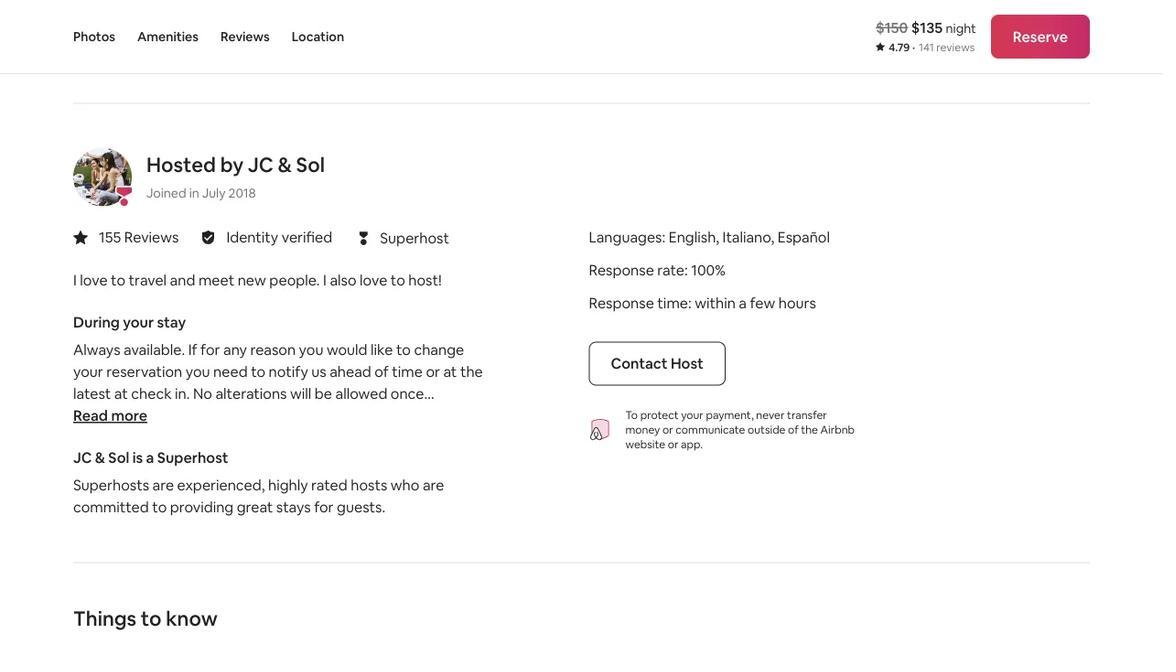 Task type: locate. For each thing, give the bounding box(es) containing it.
0 vertical spatial of
[[375, 362, 389, 381]]

hours
[[779, 294, 816, 313]]

july
[[202, 184, 226, 201]]

1 vertical spatial more
[[111, 406, 147, 425]]

1 horizontal spatial &
[[278, 152, 292, 178]]

0 horizontal spatial for
[[200, 340, 220, 359]]

0 vertical spatial reviews
[[221, 28, 270, 45]]

to left providing
[[152, 498, 167, 517]]

at up read more button
[[114, 384, 128, 403]]

of down transfer on the right
[[788, 422, 799, 437]]

1 horizontal spatial you
[[299, 340, 323, 359]]

protect
[[640, 408, 679, 422]]

the down transfer on the right
[[801, 422, 818, 437]]

any
[[223, 340, 247, 359]]

󰀃
[[359, 227, 368, 249]]

: left within
[[688, 294, 692, 313]]

1 horizontal spatial for
[[314, 498, 334, 517]]

meet
[[198, 271, 234, 290]]

i left also
[[323, 271, 327, 290]]

to
[[111, 271, 125, 290], [391, 271, 405, 290], [396, 340, 411, 359], [251, 362, 265, 381], [152, 498, 167, 517], [141, 606, 162, 632]]

: left 100%
[[685, 261, 688, 280]]

2 response from the top
[[589, 294, 654, 313]]

1 horizontal spatial time
[[657, 294, 688, 313]]

0 horizontal spatial a
[[146, 448, 154, 467]]

of down like
[[375, 362, 389, 381]]

or inside during your stay always available. if for any reason you would like to change your reservation you need to notify us ahead of time or at the latest at check in. no alterations will be allowed once… read more
[[426, 362, 440, 381]]

1 vertical spatial your
[[73, 362, 103, 381]]

in.
[[175, 384, 190, 403]]

the down change
[[460, 362, 483, 381]]

1 horizontal spatial i
[[323, 271, 327, 290]]

you
[[299, 340, 323, 359], [186, 362, 210, 381]]

know
[[166, 606, 218, 632]]

a inside jc & sol is a superhost superhosts are experienced, highly rated hosts who are committed to providing great stays for guests.
[[146, 448, 154, 467]]

at
[[443, 362, 457, 381], [114, 384, 128, 403]]

0 horizontal spatial superhost
[[157, 448, 228, 467]]

verified
[[282, 228, 332, 247]]

jc right by
[[248, 152, 274, 178]]

1 vertical spatial response
[[589, 294, 654, 313]]

2 are from the left
[[423, 476, 444, 495]]

1 vertical spatial a
[[146, 448, 154, 467]]

or
[[426, 362, 440, 381], [663, 422, 673, 437], [668, 437, 678, 451]]

highly
[[268, 476, 308, 495]]

0 vertical spatial sol
[[296, 152, 325, 178]]

photos
[[73, 28, 115, 45]]

contact host
[[611, 354, 704, 373]]

1 vertical spatial sol
[[108, 448, 129, 467]]

0 horizontal spatial reviews
[[124, 228, 179, 247]]

time up 'once…'
[[392, 362, 423, 381]]

0 horizontal spatial &
[[95, 448, 105, 467]]

1 horizontal spatial sol
[[296, 152, 325, 178]]

0 vertical spatial a
[[739, 294, 747, 313]]

jc & sol is a superhost. learn more about jc & sol. image
[[73, 148, 132, 206], [73, 148, 132, 206]]

airbnb
[[820, 422, 855, 437]]

$150 $135 night
[[876, 18, 976, 37]]

the inside during your stay always available. if for any reason you would like to change your reservation you need to notify us ahead of time or at the latest at check in. no alterations will be allowed once… read more
[[460, 362, 483, 381]]

1 vertical spatial time
[[392, 362, 423, 381]]

& inside jc & sol is a superhost superhosts are experienced, highly rated hosts who are committed to providing great stays for guests.
[[95, 448, 105, 467]]

reason
[[250, 340, 296, 359]]

0 horizontal spatial of
[[375, 362, 389, 381]]

i
[[73, 271, 77, 290], [323, 271, 327, 290]]

response rate : 100%
[[589, 261, 725, 280]]

·
[[912, 40, 915, 54]]

sol up verified
[[296, 152, 325, 178]]

1 horizontal spatial love
[[360, 271, 387, 290]]

2 vertical spatial :
[[688, 294, 692, 313]]

or down change
[[426, 362, 440, 381]]

: left english,
[[662, 228, 665, 247]]

within
[[695, 294, 736, 313]]

1 vertical spatial jc
[[73, 448, 92, 467]]

2 i from the left
[[323, 271, 327, 290]]

for right if
[[200, 340, 220, 359]]

0 vertical spatial jc
[[248, 152, 274, 178]]

& up superhosts
[[95, 448, 105, 467]]

are up providing
[[152, 476, 174, 495]]

1 vertical spatial &
[[95, 448, 105, 467]]

you up no
[[186, 362, 210, 381]]

1 vertical spatial :
[[685, 261, 688, 280]]

0 horizontal spatial love
[[80, 271, 108, 290]]

0 vertical spatial time
[[657, 294, 688, 313]]

are right who
[[423, 476, 444, 495]]

0 vertical spatial for
[[200, 340, 220, 359]]

1 horizontal spatial the
[[801, 422, 818, 437]]

: for time
[[688, 294, 692, 313]]

1 vertical spatial you
[[186, 362, 210, 381]]

1 vertical spatial superhost
[[157, 448, 228, 467]]

the
[[460, 362, 483, 381], [801, 422, 818, 437]]

transfer
[[787, 408, 827, 422]]

0 horizontal spatial the
[[460, 362, 483, 381]]

rated
[[311, 476, 348, 495]]

time down rate
[[657, 294, 688, 313]]

1 vertical spatial at
[[114, 384, 128, 403]]

always
[[73, 340, 120, 359]]

to left "travel"
[[111, 271, 125, 290]]

allowed
[[335, 384, 387, 403]]

1 horizontal spatial of
[[788, 422, 799, 437]]

response down response rate : 100% at top right
[[589, 294, 654, 313]]

0 vertical spatial the
[[460, 362, 483, 381]]

jc & sol is a superhost superhosts are experienced, highly rated hosts who are committed to providing great stays for guests.
[[73, 448, 444, 517]]

i love to travel and meet new people. i also love to host!
[[73, 271, 442, 290]]

identity
[[226, 228, 278, 247]]

at down change
[[443, 362, 457, 381]]

2 vertical spatial your
[[681, 408, 704, 422]]

1 vertical spatial for
[[314, 498, 334, 517]]

your up latest
[[73, 362, 103, 381]]

your up communicate
[[681, 408, 704, 422]]

0 horizontal spatial sol
[[108, 448, 129, 467]]

0 horizontal spatial are
[[152, 476, 174, 495]]

a right is
[[146, 448, 154, 467]]

of inside during your stay always available. if for any reason you would like to change your reservation you need to notify us ahead of time or at the latest at check in. no alterations will be allowed once… read more
[[375, 362, 389, 381]]

location
[[292, 28, 344, 45]]

languages : english, italiano, español
[[589, 228, 830, 247]]

sol inside jc & sol is a superhost superhosts are experienced, highly rated hosts who are committed to providing great stays for guests.
[[108, 448, 129, 467]]

0 vertical spatial response
[[589, 261, 654, 280]]

sol left is
[[108, 448, 129, 467]]

: for rate
[[685, 261, 688, 280]]

1 horizontal spatial a
[[739, 294, 747, 313]]

155
[[99, 228, 121, 247]]

4.79 · 141 reviews
[[889, 40, 975, 54]]

providing
[[170, 498, 234, 517]]

response down languages
[[589, 261, 654, 280]]

love
[[80, 271, 108, 290], [360, 271, 387, 290]]

superhost up experienced,
[[157, 448, 228, 467]]

love right also
[[360, 271, 387, 290]]

jc up superhosts
[[73, 448, 92, 467]]

1 horizontal spatial are
[[423, 476, 444, 495]]

1 vertical spatial reviews
[[124, 228, 179, 247]]

a left few
[[739, 294, 747, 313]]

contact host link
[[589, 342, 725, 386]]

reviews button
[[221, 0, 270, 73]]

for down rated at bottom left
[[314, 498, 334, 517]]

0 vertical spatial &
[[278, 152, 292, 178]]

1 vertical spatial of
[[788, 422, 799, 437]]

a
[[739, 294, 747, 313], [146, 448, 154, 467]]

to left host!
[[391, 271, 405, 290]]

0 vertical spatial at
[[443, 362, 457, 381]]

superhost up host!
[[380, 228, 449, 247]]

to inside jc & sol is a superhost superhosts are experienced, highly rated hosts who are committed to providing great stays for guests.
[[152, 498, 167, 517]]

1 response from the top
[[589, 261, 654, 280]]

reserve button
[[991, 15, 1090, 59]]

1 i from the left
[[73, 271, 77, 290]]

your up available.
[[123, 313, 154, 332]]

new
[[238, 271, 266, 290]]

more down check
[[111, 406, 147, 425]]

sol inside the hosted by jc & sol joined in july 2018
[[296, 152, 325, 178]]

0 vertical spatial your
[[123, 313, 154, 332]]

more right show
[[114, 40, 150, 59]]

contact
[[611, 354, 668, 373]]

sol
[[296, 152, 325, 178], [108, 448, 129, 467]]

reservation
[[106, 362, 182, 381]]

time inside during your stay always available. if for any reason you would like to change your reservation you need to notify us ahead of time or at the latest at check in. no alterations will be allowed once… read more
[[392, 362, 423, 381]]

0 horizontal spatial time
[[392, 362, 423, 381]]

your
[[123, 313, 154, 332], [73, 362, 103, 381], [681, 408, 704, 422]]

4.79
[[889, 40, 910, 54]]

reviews
[[936, 40, 975, 54]]

committed
[[73, 498, 149, 517]]

reviews right the 155
[[124, 228, 179, 247]]

love up during
[[80, 271, 108, 290]]

2018
[[228, 184, 256, 201]]

are
[[152, 476, 174, 495], [423, 476, 444, 495]]

2 love from the left
[[360, 271, 387, 290]]

for inside during your stay always available. if for any reason you would like to change your reservation you need to notify us ahead of time or at the latest at check in. no alterations will be allowed once… read more
[[200, 340, 220, 359]]

jc inside the hosted by jc & sol joined in july 2018
[[248, 152, 274, 178]]

jc
[[248, 152, 274, 178], [73, 448, 92, 467]]

i up during
[[73, 271, 77, 290]]

you up 'us' on the left bottom of the page
[[299, 340, 323, 359]]

like
[[371, 340, 393, 359]]

once…
[[391, 384, 434, 403]]

amenities button
[[137, 0, 199, 73]]

languages
[[589, 228, 662, 247]]

español
[[778, 228, 830, 247]]

2 horizontal spatial your
[[681, 408, 704, 422]]

the inside to protect your payment, never transfer money or communicate outside of the airbnb website or app.
[[801, 422, 818, 437]]

& right by
[[278, 152, 292, 178]]

joined
[[146, 184, 186, 201]]

0 horizontal spatial jc
[[73, 448, 92, 467]]

would
[[327, 340, 367, 359]]

0 horizontal spatial i
[[73, 271, 77, 290]]

reviews
[[221, 28, 270, 45], [124, 228, 179, 247]]

time
[[657, 294, 688, 313], [392, 362, 423, 381]]

1 horizontal spatial at
[[443, 362, 457, 381]]

amenities
[[137, 28, 199, 45]]

1 vertical spatial the
[[801, 422, 818, 437]]

0 vertical spatial more
[[114, 40, 150, 59]]

payment,
[[706, 408, 754, 422]]

1 horizontal spatial jc
[[248, 152, 274, 178]]

0 vertical spatial superhost
[[380, 228, 449, 247]]

more
[[114, 40, 150, 59], [111, 406, 147, 425]]

change
[[414, 340, 464, 359]]

reviews left location
[[221, 28, 270, 45]]



Task type: describe. For each thing, give the bounding box(es) containing it.
jc inside jc & sol is a superhost superhosts are experienced, highly rated hosts who are committed to providing great stays for guests.
[[73, 448, 92, 467]]

great
[[237, 498, 273, 517]]

english,
[[669, 228, 719, 247]]

1 horizontal spatial reviews
[[221, 28, 270, 45]]

more inside during your stay always available. if for any reason you would like to change your reservation you need to notify us ahead of time or at the latest at check in. no alterations will be allowed once… read more
[[111, 406, 147, 425]]

location button
[[292, 0, 344, 73]]

things
[[73, 606, 136, 632]]

for inside jc & sol is a superhost superhosts are experienced, highly rated hosts who are committed to providing great stays for guests.
[[314, 498, 334, 517]]

stays
[[276, 498, 311, 517]]

to
[[625, 408, 638, 422]]

reserve
[[1013, 27, 1068, 46]]

be
[[315, 384, 332, 403]]

rate
[[657, 261, 685, 280]]

also
[[330, 271, 357, 290]]

available.
[[124, 340, 185, 359]]

who
[[391, 476, 419, 495]]

app.
[[681, 437, 703, 451]]

by
[[220, 152, 244, 178]]

no
[[193, 384, 212, 403]]

of inside to protect your payment, never transfer money or communicate outside of the airbnb website or app.
[[788, 422, 799, 437]]

response for response time
[[589, 294, 654, 313]]

outside
[[748, 422, 786, 437]]

or left the app.
[[668, 437, 678, 451]]

141
[[919, 40, 934, 54]]

a for superhost
[[146, 448, 154, 467]]

need
[[213, 362, 248, 381]]

1 are from the left
[[152, 476, 174, 495]]

in
[[189, 184, 199, 201]]

100%
[[691, 261, 725, 280]]

host!
[[408, 271, 442, 290]]

will
[[290, 384, 311, 403]]

and
[[170, 271, 195, 290]]

latest
[[73, 384, 111, 403]]

communicate
[[676, 422, 745, 437]]

response for response rate
[[589, 261, 654, 280]]

& inside the hosted by jc & sol joined in july 2018
[[278, 152, 292, 178]]

0 horizontal spatial you
[[186, 362, 210, 381]]

to up 'alterations'
[[251, 362, 265, 381]]

during
[[73, 313, 120, 332]]

response time : within a few hours
[[589, 294, 816, 313]]

$150
[[876, 18, 908, 37]]

to left know
[[141, 606, 162, 632]]

0 vertical spatial :
[[662, 228, 665, 247]]

show more
[[73, 40, 150, 59]]

superhost inside jc & sol is a superhost superhosts are experienced, highly rated hosts who are committed to providing great stays for guests.
[[157, 448, 228, 467]]

or down 'protect'
[[663, 422, 673, 437]]

1 horizontal spatial your
[[123, 313, 154, 332]]

$135
[[911, 18, 943, 37]]

travel
[[129, 271, 167, 290]]

0 horizontal spatial at
[[114, 384, 128, 403]]

website
[[625, 437, 665, 451]]

a for few
[[739, 294, 747, 313]]

things to know
[[73, 606, 218, 632]]

0 horizontal spatial your
[[73, 362, 103, 381]]

stay
[[157, 313, 186, 332]]

read more button
[[73, 405, 147, 427]]

show
[[73, 40, 111, 59]]

is
[[132, 448, 143, 467]]

experienced,
[[177, 476, 265, 495]]

superhosts
[[73, 476, 149, 495]]

never
[[756, 408, 785, 422]]

check
[[131, 384, 172, 403]]

money
[[625, 422, 660, 437]]

during your stay always available. if for any reason you would like to change your reservation you need to notify us ahead of time or at the latest at check in. no alterations will be allowed once… read more
[[73, 313, 483, 425]]

to protect your payment, never transfer money or communicate outside of the airbnb website or app.
[[625, 408, 855, 451]]

people.
[[269, 271, 320, 290]]

show more button
[[73, 40, 165, 59]]

guests.
[[337, 498, 385, 517]]

1 horizontal spatial superhost
[[380, 228, 449, 247]]

0 vertical spatial you
[[299, 340, 323, 359]]

notify
[[269, 362, 308, 381]]

to right like
[[396, 340, 411, 359]]

read
[[73, 406, 108, 425]]

1 love from the left
[[80, 271, 108, 290]]

hosts
[[351, 476, 387, 495]]

italiano,
[[722, 228, 774, 247]]

ahead
[[330, 362, 371, 381]]

us
[[311, 362, 326, 381]]

identity verified
[[226, 228, 332, 247]]

alterations
[[215, 384, 287, 403]]

your inside to protect your payment, never transfer money or communicate outside of the airbnb website or app.
[[681, 408, 704, 422]]

if
[[188, 340, 197, 359]]

hosted
[[146, 152, 216, 178]]

hosted by jc & sol joined in july 2018
[[146, 152, 325, 201]]

photos button
[[73, 0, 115, 73]]

few
[[750, 294, 775, 313]]

host
[[671, 354, 704, 373]]

155 reviews
[[99, 228, 179, 247]]



Task type: vqa. For each thing, say whether or not it's contained in the screenshot.
leftmost you
yes



